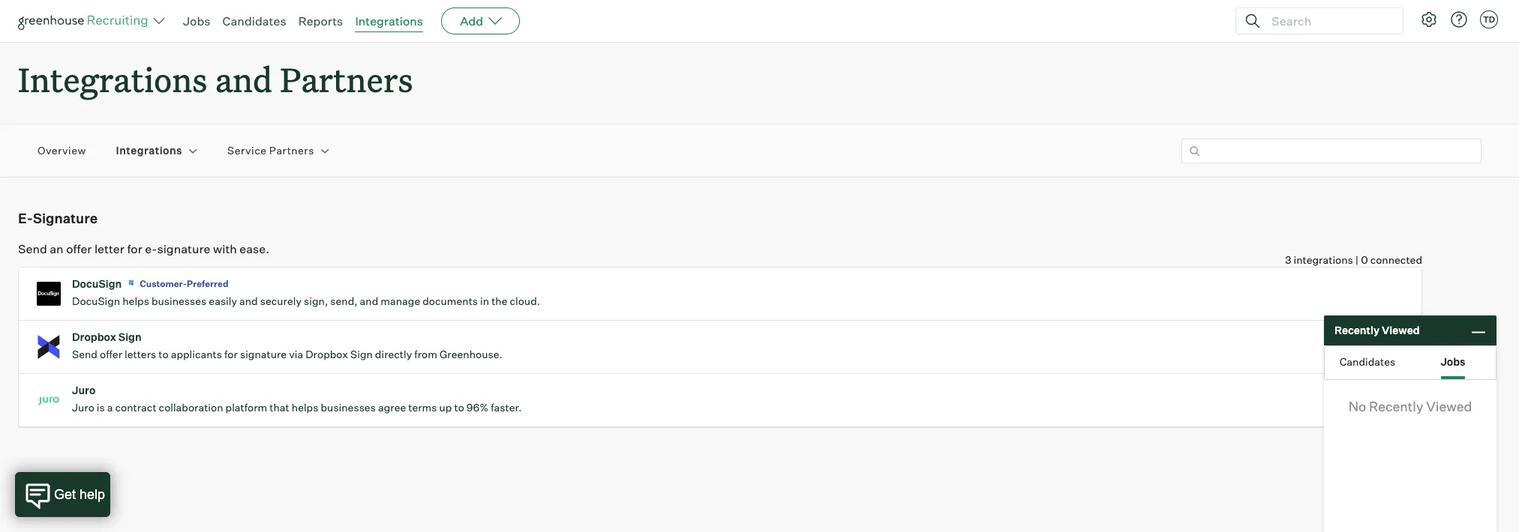Task type: describe. For each thing, give the bounding box(es) containing it.
reports
[[298, 14, 343, 29]]

0 vertical spatial viewed
[[1382, 324, 1420, 337]]

0 horizontal spatial dropbox
[[72, 331, 116, 344]]

0 horizontal spatial integrations link
[[116, 144, 182, 158]]

configure image
[[1421, 11, 1439, 29]]

0 horizontal spatial offer
[[66, 242, 92, 257]]

easily
[[209, 295, 237, 308]]

1 vertical spatial viewed
[[1427, 399, 1473, 415]]

service
[[227, 144, 267, 157]]

1 juro from the top
[[72, 384, 96, 397]]

platform
[[226, 402, 267, 414]]

overview link
[[38, 144, 86, 158]]

0
[[1361, 254, 1369, 267]]

Search text field
[[1268, 10, 1390, 32]]

tab list containing candidates
[[1325, 347, 1496, 380]]

greenhouse recruiting image
[[18, 12, 153, 30]]

docusign for docusign
[[72, 278, 122, 291]]

1 vertical spatial partners
[[269, 144, 314, 157]]

docusign helps businesses easily and securely sign, send, and manage documents in the cloud.
[[72, 295, 540, 308]]

businesses inside juro juro is a contract collaboration platform that helps businesses agree terms up to 96% faster.
[[321, 402, 376, 414]]

documents
[[423, 295, 478, 308]]

send,
[[330, 295, 358, 308]]

jobs link
[[183, 14, 211, 29]]

td button
[[1478, 8, 1502, 32]]

no
[[1349, 399, 1367, 415]]

e-signature
[[18, 210, 98, 227]]

0 horizontal spatial sign
[[118, 331, 142, 344]]

1 vertical spatial integrations
[[18, 57, 207, 101]]

2 juro from the top
[[72, 402, 94, 414]]

to inside juro juro is a contract collaboration platform that helps businesses agree terms up to 96% faster.
[[454, 402, 464, 414]]

dropbox sign send offer letters to applicants for signature via dropbox sign directly from greenhouse.
[[72, 331, 503, 361]]

service partners
[[227, 144, 314, 157]]

directly
[[375, 348, 412, 361]]

0 horizontal spatial candidates
[[223, 14, 286, 29]]

1 horizontal spatial candidates
[[1340, 355, 1396, 368]]

integrations and partners
[[18, 57, 413, 101]]

up
[[439, 402, 452, 414]]

3 integrations | 0 connected
[[1286, 254, 1423, 267]]

via
[[289, 348, 303, 361]]

td button
[[1481, 11, 1499, 29]]

0 vertical spatial integrations
[[355, 14, 423, 29]]

send an offer letter for e-signature with ease.
[[18, 242, 270, 257]]

connected
[[1371, 254, 1423, 267]]

letters
[[125, 348, 156, 361]]

3
[[1286, 254, 1292, 267]]

faster.
[[491, 402, 522, 414]]

signature
[[33, 210, 98, 227]]

collaboration
[[159, 402, 223, 414]]

and down candidates "link"
[[215, 57, 272, 101]]

contract
[[115, 402, 157, 414]]

docusign for docusign helps businesses easily and securely sign, send, and manage documents in the cloud.
[[72, 295, 120, 308]]

reports link
[[298, 14, 343, 29]]

and right easily
[[239, 295, 258, 308]]



Task type: vqa. For each thing, say whether or not it's contained in the screenshot.
leftmost "On"
no



Task type: locate. For each thing, give the bounding box(es) containing it.
1 vertical spatial sign
[[351, 348, 373, 361]]

1 vertical spatial recently
[[1370, 399, 1424, 415]]

for right applicants
[[224, 348, 238, 361]]

offer inside dropbox sign send offer letters to applicants for signature via dropbox sign directly from greenhouse.
[[100, 348, 122, 361]]

1 vertical spatial dropbox
[[306, 348, 348, 361]]

agree
[[378, 402, 406, 414]]

1 horizontal spatial to
[[454, 402, 464, 414]]

is
[[97, 402, 105, 414]]

no recently viewed
[[1349, 399, 1473, 415]]

None text field
[[1182, 139, 1482, 163]]

jobs up no recently viewed
[[1441, 355, 1466, 368]]

docusign
[[72, 278, 122, 291], [72, 295, 120, 308]]

0 horizontal spatial signature
[[157, 242, 211, 257]]

e-
[[145, 242, 157, 257]]

jobs left candidates "link"
[[183, 14, 211, 29]]

1 vertical spatial helps
[[292, 402, 319, 414]]

dropbox right via
[[306, 348, 348, 361]]

0 vertical spatial to
[[159, 348, 169, 361]]

send up is
[[72, 348, 98, 361]]

0 vertical spatial partners
[[280, 57, 413, 101]]

integrations
[[355, 14, 423, 29], [18, 57, 207, 101], [116, 144, 182, 157]]

juro
[[72, 384, 96, 397], [72, 402, 94, 414]]

recently
[[1335, 324, 1380, 337], [1370, 399, 1424, 415]]

for left e-
[[127, 242, 142, 257]]

terms
[[408, 402, 437, 414]]

1 horizontal spatial offer
[[100, 348, 122, 361]]

recently right no
[[1370, 399, 1424, 415]]

send left an
[[18, 242, 47, 257]]

add
[[460, 14, 483, 29]]

partners right service at left top
[[269, 144, 314, 157]]

signature inside dropbox sign send offer letters to applicants for signature via dropbox sign directly from greenhouse.
[[240, 348, 287, 361]]

td
[[1484, 14, 1496, 25]]

0 horizontal spatial to
[[159, 348, 169, 361]]

0 vertical spatial dropbox
[[72, 331, 116, 344]]

1 vertical spatial jobs
[[1441, 355, 1466, 368]]

1 horizontal spatial send
[[72, 348, 98, 361]]

0 vertical spatial recently
[[1335, 324, 1380, 337]]

greenhouse.
[[440, 348, 503, 361]]

1 vertical spatial integrations link
[[116, 144, 182, 158]]

service partners link
[[227, 144, 314, 158]]

0 horizontal spatial helps
[[122, 295, 149, 308]]

0 vertical spatial jobs
[[183, 14, 211, 29]]

1 horizontal spatial sign
[[351, 348, 373, 361]]

ease.
[[240, 242, 270, 257]]

0 horizontal spatial viewed
[[1382, 324, 1420, 337]]

partners down reports link
[[280, 57, 413, 101]]

1 horizontal spatial jobs
[[1441, 355, 1466, 368]]

0 vertical spatial send
[[18, 242, 47, 257]]

0 vertical spatial for
[[127, 242, 142, 257]]

1 vertical spatial juro
[[72, 402, 94, 414]]

helps right that
[[292, 402, 319, 414]]

0 horizontal spatial businesses
[[152, 295, 207, 308]]

dropbox up is
[[72, 331, 116, 344]]

helps down customer-
[[122, 295, 149, 308]]

0 vertical spatial signature
[[157, 242, 211, 257]]

send inside dropbox sign send offer letters to applicants for signature via dropbox sign directly from greenhouse.
[[72, 348, 98, 361]]

businesses left the "agree"
[[321, 402, 376, 414]]

signature left via
[[240, 348, 287, 361]]

0 vertical spatial sign
[[118, 331, 142, 344]]

e-
[[18, 210, 33, 227]]

a
[[107, 402, 113, 414]]

customer-preferred
[[140, 279, 229, 290]]

0 horizontal spatial send
[[18, 242, 47, 257]]

1 docusign from the top
[[72, 278, 122, 291]]

integrations link
[[355, 14, 423, 29], [116, 144, 182, 158]]

partners
[[280, 57, 413, 101], [269, 144, 314, 157]]

0 horizontal spatial for
[[127, 242, 142, 257]]

sign left the directly
[[351, 348, 373, 361]]

candidates right jobs link
[[223, 14, 286, 29]]

to inside dropbox sign send offer letters to applicants for signature via dropbox sign directly from greenhouse.
[[159, 348, 169, 361]]

applicants
[[171, 348, 222, 361]]

in
[[480, 295, 489, 308]]

that
[[270, 402, 290, 414]]

to right up
[[454, 402, 464, 414]]

to right "letters"
[[159, 348, 169, 361]]

overview
[[38, 144, 86, 157]]

1 horizontal spatial helps
[[292, 402, 319, 414]]

the
[[492, 295, 508, 308]]

1 horizontal spatial integrations link
[[355, 14, 423, 29]]

0 horizontal spatial jobs
[[183, 14, 211, 29]]

1 vertical spatial signature
[[240, 348, 287, 361]]

0 vertical spatial offer
[[66, 242, 92, 257]]

add button
[[441, 8, 520, 35]]

helps
[[122, 295, 149, 308], [292, 402, 319, 414]]

with
[[213, 242, 237, 257]]

sign up "letters"
[[118, 331, 142, 344]]

0 vertical spatial helps
[[122, 295, 149, 308]]

juro juro is a contract collaboration platform that helps businesses agree terms up to 96% faster.
[[72, 384, 522, 414]]

1 horizontal spatial for
[[224, 348, 238, 361]]

1 vertical spatial candidates
[[1340, 355, 1396, 368]]

manage
[[381, 295, 420, 308]]

preferred
[[187, 279, 229, 290]]

integrations
[[1294, 254, 1354, 267]]

0 vertical spatial docusign
[[72, 278, 122, 291]]

offer left "letters"
[[100, 348, 122, 361]]

1 vertical spatial docusign
[[72, 295, 120, 308]]

1 vertical spatial businesses
[[321, 402, 376, 414]]

0 vertical spatial juro
[[72, 384, 96, 397]]

2 vertical spatial integrations
[[116, 144, 182, 157]]

1 vertical spatial for
[[224, 348, 238, 361]]

offer
[[66, 242, 92, 257], [100, 348, 122, 361]]

businesses
[[152, 295, 207, 308], [321, 402, 376, 414]]

1 vertical spatial to
[[454, 402, 464, 414]]

96%
[[467, 402, 489, 414]]

send
[[18, 242, 47, 257], [72, 348, 98, 361]]

1 horizontal spatial signature
[[240, 348, 287, 361]]

dropbox
[[72, 331, 116, 344], [306, 348, 348, 361]]

recently down |
[[1335, 324, 1380, 337]]

helps inside juro juro is a contract collaboration platform that helps businesses agree terms up to 96% faster.
[[292, 402, 319, 414]]

1 horizontal spatial businesses
[[321, 402, 376, 414]]

candidates
[[223, 14, 286, 29], [1340, 355, 1396, 368]]

1 horizontal spatial dropbox
[[306, 348, 348, 361]]

signature
[[157, 242, 211, 257], [240, 348, 287, 361]]

businesses down customer-preferred
[[152, 295, 207, 308]]

sign
[[118, 331, 142, 344], [351, 348, 373, 361]]

recently viewed
[[1335, 324, 1420, 337]]

offer right an
[[66, 242, 92, 257]]

and
[[215, 57, 272, 101], [239, 295, 258, 308], [360, 295, 378, 308]]

customer-
[[140, 279, 187, 290]]

and right send,
[[360, 295, 378, 308]]

0 vertical spatial businesses
[[152, 295, 207, 308]]

an
[[50, 242, 64, 257]]

letter
[[95, 242, 125, 257]]

|
[[1356, 254, 1359, 267]]

for inside dropbox sign send offer letters to applicants for signature via dropbox sign directly from greenhouse.
[[224, 348, 238, 361]]

1 vertical spatial send
[[72, 348, 98, 361]]

securely
[[260, 295, 302, 308]]

sign,
[[304, 295, 328, 308]]

for
[[127, 242, 142, 257], [224, 348, 238, 361]]

1 horizontal spatial viewed
[[1427, 399, 1473, 415]]

from
[[415, 348, 437, 361]]

candidates down 'recently viewed' in the bottom right of the page
[[1340, 355, 1396, 368]]

jobs
[[183, 14, 211, 29], [1441, 355, 1466, 368]]

tab list
[[1325, 347, 1496, 380]]

0 vertical spatial candidates
[[223, 14, 286, 29]]

0 vertical spatial integrations link
[[355, 14, 423, 29]]

2 docusign from the top
[[72, 295, 120, 308]]

to
[[159, 348, 169, 361], [454, 402, 464, 414]]

signature up customer-preferred
[[157, 242, 211, 257]]

viewed
[[1382, 324, 1420, 337], [1427, 399, 1473, 415]]

candidates link
[[223, 14, 286, 29]]

1 vertical spatial offer
[[100, 348, 122, 361]]

cloud.
[[510, 295, 540, 308]]



